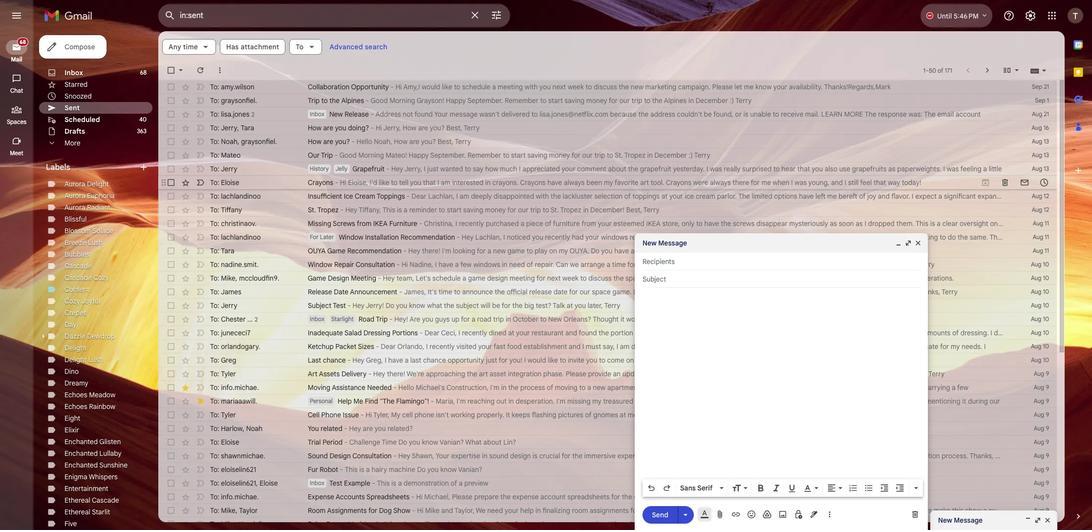 Task type: vqa. For each thing, say whether or not it's contained in the screenshot.
66 to the left
no



Task type: describe. For each thing, give the bounding box(es) containing it.
0 vertical spatial experience
[[728, 233, 763, 242]]

0 horizontal spatial what
[[384, 521, 401, 529]]

trip to the alpines - good morning grayson! happy september. remember to start saving money for our trip to the alpines in december :) terry
[[308, 96, 752, 105]]

lachlandinoo for aug 11
[[221, 233, 261, 242]]

trip up inbox new release - address not found your message wasn't delivered to lisa.jones@netflix.com because the address couldn't be found, or is unable to receive mail. learn more the response was: the email account
[[632, 96, 643, 105]]

to: for first row from the top
[[210, 83, 219, 91]]

50
[[929, 67, 937, 74]]

to: jerry , tara
[[210, 124, 254, 132]]

sizes
[[358, 343, 374, 351]]

1 vertical spatial integration
[[907, 452, 940, 461]]

address
[[651, 110, 676, 119]]

in up grapefruit
[[648, 151, 653, 160]]

bulleted list ‪(⌘⇧8)‬ image
[[864, 484, 874, 494]]

start for reminder
[[447, 206, 462, 215]]

0 vertical spatial trip
[[308, 96, 320, 105]]

aug for last chance - hey greg, i have a last chance opportunity just for you! i would like to invite you to come on down to my store, discount alligator. have we got a deal for you! best, terry
[[1032, 357, 1042, 364]]

discuss down arrange
[[589, 274, 612, 283]]

9 aug 9 from the top
[[1034, 480, 1050, 487]]

aug for how are you doing? - hi jerry, how are you? best, terry
[[1032, 124, 1043, 132]]

, for taylor
[[236, 507, 237, 516]]

at left me.
[[620, 411, 626, 420]]

to: eloise for trial period
[[210, 439, 239, 447]]

do down 'shawn,'
[[417, 466, 426, 475]]

0 vertical spatial when
[[773, 178, 790, 187]]

sound
[[489, 452, 509, 461]]

0 vertical spatial during
[[681, 288, 701, 297]]

0 vertical spatial game
[[508, 247, 525, 256]]

8 row from the top
[[158, 176, 1057, 190]]

room
[[572, 507, 588, 516]]

for down upcoming
[[631, 507, 640, 516]]

29 row from the top
[[158, 463, 1057, 477]]

content
[[65, 285, 89, 294]]

2 horizontal spatial as
[[889, 165, 896, 174]]

1 horizontal spatial the
[[865, 110, 877, 119]]

test for example
[[329, 480, 342, 488]]

st. for our trip - good morning mateo! happy september. remember to start saving money for our trip to st. tropez in december :) terry
[[615, 151, 623, 160]]

insert photo image
[[778, 510, 788, 520]]

jelly
[[336, 165, 348, 173]]

you right are
[[422, 315, 433, 324]]

challenge
[[349, 439, 381, 447]]

2 horizontal spatial am
[[620, 343, 630, 351]]

aug for fur robot - this is a hairy machine do you know vanian?
[[1034, 466, 1045, 474]]

12 for st. tropez - hey tiffany, this is a reminder to start saving money for our trip to st. tropez in december! best, terry
[[1044, 206, 1050, 214]]

0 horizontal spatial do
[[402, 521, 410, 529]]

to: for second row from the top
[[210, 96, 219, 105]]

0 vertical spatial game.
[[613, 288, 632, 297]]

1 vertical spatial looking
[[453, 247, 476, 256]]

could
[[655, 384, 673, 393]]

inbox inside inbox new release - address not found your message wasn't delivered to lisa.jones@netflix.com because the address couldn't be found, or is unable to receive mail. learn more the response was: the email account
[[310, 110, 325, 118]]

aug for ketchup packet sizes - dear orlando, i recently visited your fast food establishment and i must say, i am deeply dissatisfied with the size of your ketchup packets. they are simply too small and inadequate for my needs. i
[[1032, 343, 1042, 351]]

an for estimate
[[763, 261, 771, 269]]

9 for art assets delivery - hey there! we're approaching the art asset integration phase. please provide an update on the delivery timeline for the spaceship designs and any additional visual assets. thanks, terry
[[1046, 371, 1050, 378]]

jerry for aug 10
[[221, 302, 237, 310]]

7 row from the top
[[158, 162, 1057, 176]]

let's left make
[[918, 507, 932, 516]]

0 vertical spatial expertise
[[451, 452, 481, 461]]

minimize image for new message
[[1025, 517, 1032, 525]]

for right downtown
[[725, 315, 734, 324]]

maria,
[[436, 397, 455, 406]]

2 crayons from the left
[[520, 178, 546, 187]]

Subject field
[[643, 275, 921, 285]]

a right nadine,
[[455, 261, 459, 269]]

italic ‪(⌘i)‬ image
[[772, 484, 782, 494]]

dressing.
[[961, 329, 989, 338]]

0 vertical spatial you,
[[905, 261, 918, 269]]

0 vertical spatial marketing
[[646, 83, 677, 91]]

1 vertical spatial my
[[348, 521, 358, 529]]

the down collaboration
[[330, 96, 340, 105]]

cascade for cascade cozy
[[65, 274, 92, 283]]

utterly
[[744, 329, 764, 338]]

crepes link
[[65, 309, 87, 318]]

aug 10 for to
[[1032, 329, 1050, 337]]

the up address
[[652, 96, 663, 105]]

1 vertical spatial spaceship
[[743, 370, 775, 379]]

3 crayons from the left
[[666, 178, 692, 187]]

have left left
[[799, 192, 814, 201]]

1 horizontal spatial release
[[345, 110, 369, 119]]

me right left
[[828, 192, 837, 201]]

1 vertical spatial you,
[[880, 411, 893, 420]]

21 for lisa.jones
[[1044, 110, 1050, 118]]

2 chance from the left
[[423, 356, 446, 365]]

advanced search options image
[[487, 5, 506, 25]]

repair.
[[535, 261, 555, 269]]

2 vertical spatial an
[[613, 370, 621, 379]]

5 to: from the top
[[210, 137, 219, 146]]

4 to: from the top
[[210, 124, 219, 132]]

1 vertical spatial it
[[621, 315, 625, 324]]

, for noah
[[243, 425, 244, 434]]

christinaov.
[[221, 220, 257, 228]]

mike for to: mike , taylor
[[221, 507, 236, 516]]

new message for new message
[[939, 517, 983, 526]]

your left availability.
[[774, 83, 788, 91]]

1 vertical spatial september.
[[430, 151, 466, 160]]

for right crucial
[[562, 452, 571, 461]]

a left last
[[405, 356, 409, 365]]

1 vertical spatial game
[[468, 274, 486, 283]]

delight link
[[65, 344, 86, 353]]

27 row from the top
[[158, 436, 1057, 450]]

for up release
[[537, 274, 546, 283]]

18 row from the top
[[158, 313, 1057, 327]]

to: for 11th row from the bottom of the main content containing any time
[[210, 384, 219, 393]]

2 alpines from the left
[[664, 96, 687, 105]]

do right me.
[[641, 411, 650, 420]]

24 row from the top
[[158, 395, 1057, 409]]

cell
[[402, 411, 413, 420]]

2 vertical spatial would
[[528, 356, 546, 365]]

aurora euphoria link
[[65, 192, 115, 200]]

carrying
[[925, 384, 951, 393]]

meet heading
[[0, 150, 33, 157]]

cell
[[308, 411, 320, 420]]

is up furniture
[[397, 206, 402, 215]]

12 9 from the top
[[1046, 521, 1050, 528]]

aug for ouya game recommendation - hey there! i'm looking for a new game to play on my ouya. do you have any recommendations? thanks, terry
[[1033, 247, 1044, 255]]

2 vertical spatial dear
[[381, 343, 396, 351]]

how
[[485, 165, 498, 174]]

on right the play
[[550, 247, 557, 256]]

12 row from the top
[[158, 231, 1057, 244]]

a left piece at the left top
[[521, 220, 525, 228]]

chat heading
[[0, 87, 33, 95]]

of right amounts
[[953, 329, 959, 338]]

1 vertical spatial recommendations?
[[644, 247, 704, 256]]

echoes rainbow
[[65, 403, 115, 412]]

greg
[[221, 356, 236, 365]]

select input tool image
[[1042, 67, 1048, 74]]

to: james
[[210, 288, 242, 297]]

trial period - challenge time do you know vanian? what about lin?
[[308, 439, 516, 447]]

found,
[[714, 110, 734, 119]]

navigation containing mail
[[0, 31, 34, 531]]

0 vertical spatial your
[[434, 110, 448, 119]]

2 horizontal spatial was
[[947, 165, 959, 174]]

search in mail image
[[161, 7, 179, 24]]

Search in mail search field
[[158, 4, 510, 27]]

tyler,
[[374, 411, 390, 420]]

on left rainy at the bottom of the page
[[455, 521, 463, 529]]

james
[[221, 288, 242, 297]]

0 horizontal spatial the
[[739, 192, 750, 201]]

1 horizontal spatial what
[[466, 439, 482, 447]]

0 vertical spatial my
[[391, 411, 401, 420]]

1 vertical spatial release
[[308, 288, 332, 297]]

i down available
[[763, 397, 765, 406]]

in right help
[[536, 507, 541, 516]]

i right the part!
[[1032, 220, 1034, 228]]

that right 'hear'
[[798, 165, 810, 174]]

3 9 from the top
[[1046, 398, 1050, 405]]

doing?
[[348, 124, 369, 132]]

0 vertical spatial 1
[[924, 67, 926, 74]]

delight for delight lush
[[65, 356, 86, 365]]

hey down 'st. tropez - hey tiffany, this is a reminder to start saving money for our trip to st. tropez in december! best, terry'
[[462, 233, 474, 242]]

is down know!
[[805, 329, 810, 338]]

you? down doing?
[[335, 137, 350, 146]]

hi up noah,
[[376, 124, 382, 132]]

aug 9 for expense accounts spreadsheets - hi michael, please prepare the expense account spreadsheets for the upcoming investor meeting. thank you, terry
[[1034, 494, 1050, 501]]

hey up nadine,
[[408, 247, 420, 256]]

3 13 from the top
[[1044, 165, 1050, 173]]

insert files using drive image
[[763, 510, 772, 520]]

are down grayson!
[[418, 124, 428, 132]]

to: for 28th row
[[210, 452, 219, 461]]

apartment
[[608, 384, 640, 393]]

info.michae. for expense accounts spreadsheets - hi michael, please prepare the expense account spreadsheets for the upcoming investor meeting. thank you, terry
[[221, 493, 259, 502]]

aug 12 for st. tropez - hey tiffany, this is a reminder to start saving money for our trip to st. tropez in december! best, terry
[[1032, 206, 1050, 214]]

0 horizontal spatial thank
[[722, 493, 741, 502]]

enchanted lullaby
[[65, 450, 122, 459]]

18 to: from the top
[[210, 315, 219, 324]]

are up challenge
[[363, 425, 373, 434]]

you up the demonstration
[[428, 466, 439, 475]]

bold ‪(⌘b)‬ image
[[756, 484, 766, 494]]

activities
[[848, 288, 876, 297]]

you down piece at the left top
[[532, 233, 544, 242]]

inbox up starred
[[65, 68, 83, 77]]

3 to: from the top
[[210, 110, 219, 119]]

drafts
[[65, 127, 85, 136]]

9 for you related - hey are you related?
[[1046, 425, 1050, 433]]

main menu image
[[11, 10, 22, 22]]

0 horizontal spatial ...
[[248, 315, 253, 324]]

dear for dear ceci, i recently dined at your restaurant and found the portion sizes of your salad dressings to be utterly laughable. it is an insult to charge for such meager amounts of dressing. i demand that
[[425, 329, 440, 338]]

the right what
[[444, 302, 454, 310]]

repair
[[334, 261, 354, 269]]

best, down send
[[663, 521, 679, 529]]

0 vertical spatial happy
[[446, 96, 466, 105]]

portion
[[611, 329, 634, 338]]

phone
[[415, 411, 434, 420]]

1 horizontal spatial use
[[789, 397, 800, 406]]

0 horizontal spatial this
[[779, 384, 790, 393]]

aug 11 for missing screws from ikea furniture - christina, i recently purchased a piece of furniture from your esteemed ikea store, only to have the screws disappear mysteriously as soon as i dropped them. this is a clear oversight on your part! i
[[1033, 220, 1050, 227]]

mail heading
[[0, 56, 33, 64]]

to: graysonfiel.
[[210, 96, 257, 105]]

2 you! from the left
[[822, 356, 835, 365]]

a left the clear
[[937, 220, 941, 228]]

lullaby
[[100, 450, 122, 459]]

12 aug 9 from the top
[[1034, 521, 1050, 528]]

9 9 from the top
[[1046, 480, 1050, 487]]

your right had
[[586, 233, 600, 242]]

2 horizontal spatial always
[[767, 397, 788, 406]]

that right feel
[[874, 178, 887, 187]]

st. for st. tropez - hey tiffany, this is a reminder to start saving money for our trip to st. tropez in december! best, terry
[[551, 206, 559, 215]]

1 alpines from the left
[[341, 96, 364, 105]]

please up team
[[730, 274, 751, 283]]

1 vertical spatial account
[[541, 493, 566, 502]]

1 horizontal spatial schedule
[[462, 83, 491, 91]]

hello for hello michael's construction, i'm in the process of moving to a new apartment and could use some help. if you're available this weekend, i'd appreciate your assistance in carrying a few
[[399, 384, 414, 393]]

aug for trial period - challenge time do you know vanian? what about lin?
[[1034, 439, 1045, 446]]

1 "the from the left
[[380, 397, 395, 406]]

aug for art assets delivery - hey there! we're approaching the art asset integration phase. please provide an update on the delivery timeline for the spaceship designs and any additional visual assets. thanks, terry
[[1034, 371, 1045, 378]]

4 row from the top
[[158, 121, 1057, 135]]

1 horizontal spatial time
[[439, 288, 453, 297]]

1 vertical spatial tara
[[221, 247, 235, 256]]

tyler for cell phone issue - hi tyler, my cell phone isn't working properly. it keeps flashing pictures of gnomes at me. do you have any suggestions or recommendations to fix the problem? thank you, terry
[[221, 411, 236, 420]]

last chance - hey greg, i have a last chance opportunity just for you! i would like to invite you to come on down to my store, discount alligator. have we got a deal for you! best, terry
[[308, 356, 870, 365]]

aug for how are you? - hello noah, how are you? best, terry
[[1032, 138, 1043, 145]]

0 horizontal spatial happy
[[409, 151, 429, 160]]

to: amy.wilson
[[210, 83, 255, 91]]

reaching
[[468, 397, 495, 406]]

17 row from the top
[[158, 299, 1057, 313]]

part!
[[1016, 220, 1030, 228]]

enchanted glisten link
[[65, 438, 121, 447]]

toggle confidential mode image
[[794, 510, 804, 520]]

toggle split pane mode image
[[1003, 66, 1012, 75]]

1 row from the top
[[158, 80, 1057, 94]]

test for -
[[333, 302, 346, 310]]

aug for moving assistance needed - hello michael's construction, i'm in the process of moving to a new apartment and could use some help. if you're available this weekend, i'd appreciate your assistance in carrying a few
[[1034, 384, 1045, 392]]

20 row from the top
[[158, 340, 1057, 354]]

and up weekend,
[[802, 370, 814, 379]]

1 vertical spatial jerry,
[[405, 165, 422, 174]]

1 vertical spatial art
[[479, 370, 488, 379]]

26 to: from the top
[[210, 425, 219, 434]]

thanks, up assistance
[[904, 370, 928, 379]]

young,
[[809, 178, 830, 187]]

is down the fur robot - this is a hairy machine do you know vanian?
[[392, 480, 397, 488]]

like up phase.
[[548, 356, 558, 365]]

1 horizontal spatial december
[[696, 96, 728, 105]]

for down disappointed
[[508, 206, 517, 215]]

i down purchased
[[504, 233, 505, 242]]

left
[[816, 192, 826, 201]]

and right requirements
[[893, 452, 905, 461]]

9 for fur robot - this is a hairy machine do you know vanian?
[[1046, 466, 1050, 474]]

of right expansion
[[1012, 192, 1018, 201]]

ketchup
[[308, 343, 334, 351]]

aug for subject test - hey jerry! do you know what the subject will be for the big test? talk at you later, terry
[[1032, 302, 1042, 309]]

to: jerry for aug 13
[[210, 165, 237, 174]]

0 vertical spatial money
[[587, 96, 607, 105]]

6 row from the top
[[158, 149, 1057, 162]]

1 vertical spatial 68
[[140, 69, 147, 76]]

rainbow
[[89, 403, 115, 412]]

1 vertical spatial expertise
[[702, 507, 731, 516]]

1 horizontal spatial it
[[675, 288, 679, 297]]

insert emoji ‪(⌘⇧2)‬ image
[[747, 510, 757, 520]]

needed
[[367, 384, 392, 393]]

1 horizontal spatial this
[[953, 507, 964, 516]]

for up assignments at the right bottom
[[612, 493, 620, 502]]

to: info.michae. for moving
[[210, 384, 259, 393]]

1 chance from the left
[[323, 356, 346, 365]]

amy,i
[[404, 83, 420, 91]]

1 horizontal spatial provide
[[738, 261, 761, 269]]

next for for
[[547, 274, 561, 283]]

10 row from the top
[[158, 203, 1057, 217]]

the left immersive
[[573, 452, 583, 461]]

to: for 28th row from the bottom of the main content containing any time
[[210, 151, 219, 160]]

small
[[873, 343, 889, 351]]

to: tyler for art
[[210, 370, 236, 379]]

0 vertical spatial about
[[608, 165, 627, 174]]

aug 9 for art assets delivery - hey there! we're approaching the art asset integration phase. please provide an update on the delivery timeline for the spaceship designs and any additional visual assets. thanks, terry
[[1034, 371, 1050, 378]]

in up out
[[501, 384, 507, 393]]

weekend,
[[792, 384, 821, 393]]

know up the demonstration
[[441, 466, 457, 475]]

release
[[529, 288, 552, 297]]

orlando,
[[398, 343, 424, 351]]

14 row from the top
[[158, 258, 1057, 272]]

1 vertical spatial vanian?
[[458, 466, 483, 475]]

2 ikea from the left
[[646, 220, 661, 228]]

know right let
[[756, 83, 772, 91]]

i down interested
[[456, 192, 458, 201]]

insufficient ice cream toppings - dear lachlan, i am deeply disappointed with the lackluster selection of toppings at your ice cream parlor. the limited options have left me bereft of joy and flavor. i expect a significant expansion of
[[308, 192, 1018, 201]]

more formatting options image
[[912, 484, 922, 494]]

little
[[989, 165, 1002, 174]]

to: tyler for cell
[[210, 411, 236, 420]]

pictures
[[558, 411, 584, 420]]

aug for missing screws from ikea furniture - christina, i recently purchased a piece of furniture from your esteemed ikea store, only to have the screws disappear mysteriously as soon as i dropped them. this is a clear oversight on your part! i
[[1033, 220, 1044, 227]]

1 vertical spatial or
[[733, 411, 740, 420]]

at right talk
[[567, 302, 573, 310]]

a up announce
[[463, 274, 467, 283]]

lush for breeze lush
[[88, 239, 103, 247]]

a left hairy
[[366, 466, 370, 475]]

a up furniture
[[404, 206, 408, 215]]

1 horizontal spatial windows
[[601, 233, 628, 242]]

trial
[[308, 439, 321, 447]]

5 10 from the top
[[1043, 316, 1050, 323]]

feeling
[[961, 165, 982, 174]]

0 vertical spatial new
[[631, 83, 644, 91]]

2 horizontal spatial start
[[549, 96, 563, 105]]

0 horizontal spatial window
[[308, 261, 333, 269]]

1 horizontal spatial :)
[[730, 96, 734, 105]]

design for is
[[510, 452, 531, 461]]

to: for seventh row from the bottom of the main content containing any time
[[210, 439, 219, 447]]

needs.
[[962, 343, 983, 351]]

harlow
[[221, 425, 243, 434]]

2 "the from the left
[[700, 397, 714, 406]]

days?
[[482, 521, 500, 529]]

numbered list ‪(⌘⇧7)‬ image
[[849, 484, 858, 494]]

aurora for aurora radiant
[[65, 203, 85, 212]]

to: for 24th row from the bottom
[[210, 206, 219, 215]]

16 row from the top
[[158, 285, 1057, 299]]

1 vertical spatial need
[[487, 507, 503, 516]]

i left must at the right of page
[[583, 343, 584, 351]]

0 horizontal spatial am
[[441, 178, 451, 187]]

1 vertical spatial use
[[674, 384, 686, 393]]

with up discount
[[692, 343, 705, 351]]

aug 10 for we
[[1032, 357, 1050, 364]]

eloise,
[[348, 178, 368, 187]]

0 vertical spatial up
[[452, 315, 460, 324]]

28 row from the top
[[158, 450, 1057, 463]]

wanted
[[440, 165, 463, 174]]

1 vertical spatial lachlan,
[[476, 233, 502, 242]]

have right nadine,
[[439, 261, 453, 269]]

aug 13 for our trip - good morning mateo! happy september. remember to start saving money for our trip to st. tropez in december :) terry
[[1032, 152, 1050, 159]]

help
[[338, 397, 352, 406]]

disappointed
[[494, 192, 534, 201]]

eloiselin621 for to: eloiselin621 , eloise
[[221, 480, 256, 488]]

team,
[[397, 274, 414, 283]]

2 aug 11 from the top
[[1033, 234, 1050, 241]]

1 horizontal spatial do
[[445, 521, 453, 529]]

a left road
[[472, 315, 476, 324]]

hear
[[782, 165, 796, 174]]

33 to: from the top
[[210, 521, 219, 529]]

this up example on the left
[[345, 466, 358, 475]]

discuss up because
[[594, 83, 617, 91]]

for later window installation recommendation - hey lachlan, i noticed you recently had your windows replaced. could you share your experience with the installer and any recommendations? i'm looking to do the same. thanks, terry
[[310, 233, 1032, 242]]

blossom solace
[[65, 227, 113, 236]]

an for insult
[[812, 329, 820, 338]]

shawn,
[[412, 452, 434, 461]]

the right fix
[[817, 411, 827, 420]]

recipients
[[643, 258, 675, 266]]

in right insert files using drive image
[[772, 507, 778, 516]]

i right ceci,
[[459, 329, 460, 338]]

working
[[451, 411, 475, 420]]

there! for we're
[[387, 370, 405, 379]]

30 row from the top
[[158, 477, 1057, 491]]

1 horizontal spatial always
[[710, 178, 731, 187]]

10 for accordingly.
[[1043, 288, 1050, 296]]

dressings
[[695, 329, 724, 338]]

junececi7
[[221, 329, 251, 338]]

undo ‪(⌘z)‬ image
[[647, 484, 657, 494]]

i'm up the working
[[457, 397, 466, 406]]

2 row from the top
[[158, 94, 1057, 108]]

1 from from the left
[[357, 220, 372, 228]]

sent
[[65, 104, 80, 112]]

starred link
[[65, 80, 88, 89]]

aug for st. tropez - hey tiffany, this is a reminder to start saving money for our trip to st. tropez in december! best, terry
[[1032, 206, 1043, 214]]

aug for cell phone issue - hi tyler, my cell phone isn't working properly. it keeps flashing pictures of gnomes at me. do you have any suggestions or recommendations to fix the problem? thank you, terry
[[1034, 412, 1045, 419]]

32 to: from the top
[[210, 507, 219, 516]]

1 horizontal spatial it
[[799, 329, 804, 338]]

1 vertical spatial we
[[768, 356, 777, 365]]

we
[[476, 507, 486, 516]]

discard draft ‪(⌘⇧d)‬ image
[[911, 510, 921, 520]]

23 row from the top
[[158, 381, 1057, 395]]

message for recipients
[[659, 239, 687, 248]]

that down available
[[749, 397, 761, 406]]

refresh image
[[196, 66, 205, 75]]

blossom
[[65, 227, 91, 236]]

crepes
[[65, 309, 87, 318]]

let's down game design meeting - hey team, let's schedule a game design meeting for next week to discuss the spaceship customization feature. please come prepared with your ideas and any technical considerations.
[[634, 288, 649, 297]]

sep for good morning grayson! happy september. remember to start saving money for our trip to the alpines in december :) terry
[[1036, 97, 1046, 104]]

toolbar inside row
[[976, 178, 1054, 188]]

1 vertical spatial store,
[[674, 356, 691, 365]]

26 row from the top
[[158, 422, 1057, 436]]

0 vertical spatial good
[[371, 96, 388, 105]]

0 horizontal spatial jerry,
[[384, 124, 401, 132]]

2 inside to: chester ... 2
[[255, 316, 258, 323]]

1 vertical spatial am
[[460, 192, 469, 201]]

0 vertical spatial game
[[327, 247, 346, 256]]

4 aug 10 from the top
[[1032, 302, 1050, 309]]

to: for 13th row from the top of the main content containing any time
[[210, 247, 219, 256]]

1 vertical spatial game.
[[695, 452, 714, 461]]

0 vertical spatial recommendation
[[401, 233, 455, 242]]

the left audio
[[819, 452, 830, 461]]

at down the tool.
[[662, 192, 668, 201]]

aug for release date announcement - james, it's time to announce the official release date for our space game. let's discuss it during our next team meeting and plan the marketing activities accordingly. thanks, terry
[[1032, 288, 1042, 296]]

delight for delight link
[[65, 344, 86, 353]]

ceci,
[[441, 329, 457, 338]]

aug 10 for accordingly.
[[1032, 288, 1050, 296]]

audio
[[831, 452, 849, 461]]

11 row from the top
[[158, 217, 1057, 231]]

hi left amy,i
[[396, 83, 402, 91]]

0 horizontal spatial december
[[655, 151, 687, 160]]

redo ‪(⌘y)‬ image
[[662, 484, 672, 494]]

1 vertical spatial few
[[958, 384, 969, 393]]

a right arrange
[[607, 261, 611, 269]]

32 row from the top
[[158, 505, 1057, 518]]

3 row from the top
[[158, 108, 1057, 121]]

to: for 15th row from the bottom
[[210, 329, 219, 338]]

30 to: from the top
[[210, 480, 219, 488]]

you up game design meeting - hey team, let's schedule a game design meeting for next week to discuss the spaceship customization feature. please come prepared with your ideas and any technical considerations.
[[638, 261, 650, 269]]

whispers
[[89, 473, 118, 482]]

new down talk
[[549, 315, 562, 324]]

1 vertical spatial noah
[[246, 425, 263, 434]]

0 horizontal spatial st.
[[308, 206, 316, 215]]

, for mccloudfin9.
[[236, 274, 237, 283]]

inadequate
[[308, 329, 343, 338]]

to: eloise for crayons
[[210, 178, 239, 187]]

meeting right team
[[748, 288, 773, 297]]

1 you! from the left
[[510, 356, 523, 365]]

say
[[473, 165, 484, 174]]

0 vertical spatial thank
[[884, 261, 903, 269]]

esteemed
[[614, 220, 645, 228]]

my up can
[[559, 247, 568, 256]]

to: for 5th row from the bottom
[[210, 466, 219, 475]]

money for december
[[549, 151, 570, 160]]

for down purchased
[[477, 247, 486, 256]]

4 10 from the top
[[1043, 302, 1050, 309]]

0 horizontal spatial lachlan,
[[428, 192, 455, 201]]

of left preview
[[451, 480, 457, 488]]

a up the "wasn't"
[[492, 83, 496, 91]]

new message dialog
[[635, 234, 928, 531]]

of left "joy"
[[860, 192, 866, 201]]

crayons - hi eloise, i'd like to tell you that i am interested in crayons. crayons have always been my favorite art tool. crayons were always there for me when i was young, and i still feel that way today!
[[308, 178, 922, 187]]

0 vertical spatial spaceship
[[626, 274, 658, 283]]

any down soon
[[831, 233, 842, 242]]

hey up "needed"
[[373, 370, 385, 379]]

you down personal help me find "the flamingo"! - maria, i'm reaching out in desperation. i'm missing my treasured dinner napkin called "the flamingo" that i always use when eating chicken wings. i remember mentioning it during our in the bottom of the page
[[652, 411, 663, 420]]

15 to: from the top
[[210, 274, 219, 283]]

to: for 22th row
[[210, 370, 219, 379]]

are down how are you doing? - hi jerry, how are you? best, terry
[[410, 137, 420, 146]]

support image
[[1004, 10, 1015, 22]]

21 row from the top
[[158, 354, 1057, 368]]

thanks!regards,mark
[[825, 83, 891, 91]]

cascade cozy
[[65, 274, 109, 283]]

i right greg,
[[385, 356, 387, 365]]

update
[[623, 370, 645, 379]]

1 horizontal spatial space
[[674, 452, 693, 461]]

2 horizontal spatial would
[[627, 315, 645, 324]]

9 row from the top
[[158, 190, 1057, 203]]

to: for 20th row from the bottom of the main content containing any time
[[210, 261, 219, 269]]

for up game design meeting - hey team, let's schedule a game design meeting for next week to discuss the spaceship customization feature. please come prepared with your ideas and any technical considerations.
[[628, 261, 637, 269]]

of right piece at the left top
[[545, 220, 552, 228]]

0 vertical spatial come
[[753, 274, 770, 283]]

ethereal cascade
[[65, 497, 119, 505]]

hi up team,
[[402, 261, 408, 269]]

2 11 from the top
[[1045, 234, 1050, 241]]



Task type: locate. For each thing, give the bounding box(es) containing it.
15 row from the top
[[158, 272, 1057, 285]]

deal
[[796, 356, 809, 365]]

are
[[410, 315, 421, 324]]

to: mike , taylor
[[210, 507, 258, 516]]

1 to: jerry from the top
[[210, 165, 237, 174]]

1 vertical spatial eloise
[[221, 439, 239, 447]]

packet
[[336, 343, 357, 351]]

1 horizontal spatial message
[[954, 517, 983, 526]]

aurora for aurora delight
[[65, 180, 85, 189]]

navigation
[[0, 31, 34, 531]]

to: for 20th row from the top of the main content containing any time
[[210, 343, 219, 351]]

for up because
[[609, 96, 618, 105]]

is right attach files icon
[[733, 507, 738, 516]]

aug 12 for insufficient ice cream toppings - dear lachlan, i am deeply disappointed with the lackluster selection of toppings at your ice cream parlor. the limited options have left me bereft of joy and flavor. i expect a significant expansion of
[[1032, 193, 1050, 200]]

i right days?
[[501, 521, 503, 529]]

7 to: from the top
[[210, 165, 219, 174]]

31 row from the top
[[158, 491, 1057, 505]]

discount
[[693, 356, 720, 365]]

hi left tyler,
[[366, 411, 372, 420]]

2 aug 12 from the top
[[1032, 206, 1050, 214]]

ethereal for ethereal starlit
[[65, 508, 90, 517]]

crucial
[[540, 452, 560, 461]]

2 10 from the top
[[1043, 275, 1050, 282]]

Search in mail text field
[[180, 11, 463, 21]]

trip for road
[[376, 315, 388, 324]]

6 aug 10 from the top
[[1032, 329, 1050, 337]]

minimize image for recipients
[[895, 240, 903, 247]]

my down assignments
[[348, 521, 358, 529]]

there! for i'm
[[422, 247, 441, 256]]

i down 'hear'
[[792, 178, 793, 187]]

euphoria
[[87, 192, 115, 200]]

tyler up harlow
[[221, 411, 236, 420]]

to: for eighth row
[[210, 178, 219, 187]]

1 to: info.michae. from the top
[[210, 384, 259, 393]]

compose
[[65, 43, 95, 51]]

7 aug 9 from the top
[[1034, 453, 1050, 460]]

0 vertical spatial next
[[553, 83, 566, 91]]

is left crucial
[[533, 452, 538, 461]]

1 aug 10 from the top
[[1032, 261, 1050, 268]]

formatting options toolbar
[[643, 480, 923, 498]]

1 horizontal spatial money
[[549, 151, 570, 160]]

3 11 from the top
[[1045, 247, 1050, 255]]

13 for how are you? - hello noah, how are you? best, terry
[[1044, 138, 1050, 145]]

remember up delivered in the top left of the page
[[505, 96, 539, 105]]

22 row from the top
[[158, 368, 1057, 381]]

0 horizontal spatial as
[[830, 220, 837, 228]]

week for you
[[568, 83, 584, 91]]

None checkbox
[[166, 110, 176, 119], [166, 178, 176, 188], [166, 192, 176, 201], [166, 219, 176, 229], [166, 287, 176, 297], [166, 301, 176, 311], [166, 329, 176, 338], [166, 342, 176, 352], [166, 383, 176, 393], [166, 411, 176, 420], [166, 438, 176, 448], [166, 452, 176, 461], [166, 465, 176, 475], [166, 479, 176, 489], [166, 493, 176, 503], [166, 506, 176, 516], [166, 520, 176, 530], [166, 110, 176, 119], [166, 178, 176, 188], [166, 192, 176, 201], [166, 219, 176, 229], [166, 287, 176, 297], [166, 301, 176, 311], [166, 329, 176, 338], [166, 342, 176, 352], [166, 383, 176, 393], [166, 411, 176, 420], [166, 438, 176, 448], [166, 452, 176, 461], [166, 465, 176, 475], [166, 479, 176, 489], [166, 493, 176, 503], [166, 506, 176, 516], [166, 520, 176, 530]]

attach files image
[[716, 510, 725, 520]]

recommendations
[[742, 411, 798, 420]]

week for for
[[563, 274, 579, 283]]

0 horizontal spatial come
[[607, 356, 625, 365]]

alligator.
[[722, 356, 749, 365]]

the right prepare
[[501, 493, 511, 502]]

that right demand
[[1022, 329, 1034, 338]]

indent less ‪(⌘[)‬ image
[[880, 484, 890, 494]]

tara
[[241, 124, 254, 132], [221, 247, 235, 256]]

vanian? up preview
[[458, 466, 483, 475]]

expense
[[308, 493, 334, 502]]

13 for our trip - good morning mateo! happy september. remember to start saving money for our trip to st. tropez in december :) terry
[[1044, 152, 1050, 159]]

1 aug 11 from the top
[[1033, 220, 1050, 227]]

, left taylor at the left
[[236, 507, 237, 516]]

of down phase.
[[547, 384, 554, 393]]

1 vertical spatial money
[[549, 151, 570, 160]]

ideas
[[832, 274, 849, 283]]

aug 9 for moving assistance needed - hello michael's construction, i'm in the process of moving to a new apartment and could use some help. if you're available this weekend, i'd appreciate your assistance in carrying a few
[[1034, 384, 1050, 392]]

subject
[[456, 302, 479, 310]]

7 aug 10 from the top
[[1032, 343, 1050, 351]]

minimize image
[[895, 240, 903, 247], [1025, 517, 1032, 525]]

lachlandinoo down the christinaov.
[[221, 233, 261, 242]]

1 vertical spatial an
[[812, 329, 820, 338]]

1 vertical spatial delight
[[65, 344, 86, 353]]

0 horizontal spatial 1
[[924, 67, 926, 74]]

0 vertical spatial test
[[333, 302, 346, 310]]

to: mariaaawill.
[[210, 397, 257, 406]]

simply
[[839, 343, 859, 351]]

None checkbox
[[166, 66, 176, 75], [166, 82, 176, 92], [166, 96, 176, 106], [166, 123, 176, 133], [166, 137, 176, 147], [166, 151, 176, 160], [166, 164, 176, 174], [166, 205, 176, 215], [166, 233, 176, 242], [166, 246, 176, 256], [166, 260, 176, 270], [166, 274, 176, 284], [166, 315, 176, 325], [166, 356, 176, 366], [166, 370, 176, 379], [166, 397, 176, 407], [166, 424, 176, 434], [166, 66, 176, 75], [166, 82, 176, 92], [166, 96, 176, 106], [166, 123, 176, 133], [166, 137, 176, 147], [166, 151, 176, 160], [166, 164, 176, 174], [166, 205, 176, 215], [166, 233, 176, 242], [166, 246, 176, 256], [166, 260, 176, 270], [166, 274, 176, 284], [166, 315, 176, 325], [166, 356, 176, 366], [166, 370, 176, 379], [166, 397, 176, 407], [166, 424, 176, 434]]

insert signature image
[[810, 510, 819, 520]]

Message Body text field
[[643, 293, 921, 477]]

0 vertical spatial it
[[799, 329, 804, 338]]

design for consultation
[[330, 452, 351, 461]]

0 vertical spatial design
[[328, 274, 349, 283]]

cascade for cascade link
[[65, 262, 92, 271]]

consultation
[[356, 261, 395, 269], [353, 452, 392, 461]]

crayons.
[[493, 178, 519, 187]]

how are you? - hello noah, how are you? best, terry
[[308, 137, 471, 146]]

thanks, up damages at right
[[705, 247, 729, 256]]

indent more ‪(⌘])‬ image
[[896, 484, 905, 494]]

chance
[[323, 356, 346, 365], [423, 356, 446, 365]]

tropez for hey tiffany, this is a reminder to start saving money for our trip to st. tropez in december! best, terry
[[560, 206, 582, 215]]

insert link ‪(⌘k)‬ image
[[731, 510, 741, 520]]

aug 9 for fur robot - this is a hairy machine do you know vanian?
[[1034, 466, 1050, 474]]

and down 'orleans?'
[[566, 329, 577, 338]]

to: lachlandinoo
[[210, 192, 261, 201], [210, 233, 261, 242]]

2 vertical spatial it
[[963, 397, 967, 406]]

labels heading
[[46, 163, 139, 173]]

0 horizontal spatial alpines
[[341, 96, 364, 105]]

provide down last chance - hey greg, i have a last chance opportunity just for you! i would like to invite you to come on down to my store, discount alligator. have we got a deal for you! best, terry
[[588, 370, 612, 379]]

3 enchanted from the top
[[65, 461, 98, 470]]

9 for expense accounts spreadsheets - hi michael, please prepare the expense account spreadsheets for the upcoming investor meeting. thank you, terry
[[1046, 494, 1050, 501]]

different
[[864, 507, 891, 516]]

1 vertical spatial morning
[[359, 151, 384, 160]]

a up missing on the right
[[588, 384, 591, 393]]

cozy up 'joyful'
[[93, 274, 109, 283]]

11 for ouya game recommendation - hey there! i'm looking for a new game to play on my ouya. do you have any recommendations? thanks, terry
[[1045, 247, 1050, 255]]

2 aug 10 from the top
[[1032, 275, 1050, 282]]

come left prepared
[[753, 274, 770, 283]]

4 aug 9 from the top
[[1034, 412, 1050, 419]]

1 vertical spatial 11
[[1045, 234, 1050, 241]]

9 for cell phone issue - hi tyler, my cell phone isn't working properly. it keeps flashing pictures of gnomes at me. do you have any suggestions or recommendations to fix the problem? thank you, terry
[[1046, 412, 1050, 419]]

1 vertical spatial design
[[330, 452, 351, 461]]

enchanted
[[65, 438, 98, 447], [65, 450, 98, 459], [65, 461, 98, 470]]

1 vertical spatial deeply
[[632, 343, 653, 351]]

window down ouya
[[308, 261, 333, 269]]

sans serif option
[[679, 484, 718, 494]]

0 vertical spatial september.
[[468, 96, 503, 105]]

you, down pop out icon
[[905, 261, 918, 269]]

spaces
[[7, 118, 26, 126]]

1 horizontal spatial morning
[[390, 96, 415, 105]]

recommendations? down dropped
[[844, 233, 904, 242]]

do
[[591, 247, 600, 256], [386, 302, 394, 310], [641, 411, 650, 420], [399, 439, 407, 447], [417, 466, 426, 475]]

your down 'december!'
[[598, 220, 612, 228]]

a left little
[[984, 165, 988, 174]]

consultation for sound design consultation
[[353, 452, 392, 461]]

way
[[888, 178, 901, 187]]

nadine,
[[410, 261, 433, 269]]

last
[[411, 356, 422, 365]]

2 aurora from the top
[[65, 192, 85, 200]]

9 to: from the top
[[210, 192, 219, 201]]

0 vertical spatial this
[[779, 384, 790, 393]]

close image
[[915, 240, 922, 247]]

to: for 18th row from the bottom
[[210, 288, 219, 297]]

aug for game design meeting - hey team, let's schedule a game design meeting for next week to discuss the spaceship customization feature. please come prepared with your ideas and any technical considerations.
[[1032, 275, 1042, 282]]

tyler for art assets delivery - hey there! we're approaching the art asset integration phase. please provide an update on the delivery timeline for the spaceship designs and any additional visual assets. thanks, terry
[[221, 370, 236, 379]]

1 horizontal spatial tara
[[241, 124, 254, 132]]

crayons down history
[[308, 178, 333, 187]]

start for remember
[[511, 151, 526, 160]]

0 vertical spatial we
[[570, 261, 579, 269]]

money for december!
[[485, 206, 506, 215]]

0 vertical spatial cascade
[[65, 262, 92, 271]]

10 for simply
[[1043, 343, 1050, 351]]

68
[[20, 39, 26, 45], [140, 69, 147, 76]]

6 9 from the top
[[1046, 439, 1050, 446]]

sep for hi amy,i would like to schedule a meeting with you next week to discuss the new marketing campaign. please let me know your availability. thanks!regards,mark
[[1033, 83, 1043, 90]]

aug 9 for trial period - challenge time do you know vanian? what about lin?
[[1034, 439, 1050, 446]]

found
[[415, 110, 433, 119], [579, 329, 597, 338]]

17 to: from the top
[[210, 302, 219, 310]]

, for eloise
[[256, 480, 258, 488]]

aug for sound design consultation - hey shawn, your expertise in sound design is crucial for the immersive experience of our space game. let's set up a meeting to discuss the audio requirements and integration process. thanks, terry
[[1034, 453, 1045, 460]]

the up could
[[656, 370, 666, 379]]

moving assistance needed - hello michael's construction, i'm in the process of moving to a new apartment and could use some help. if you're available this weekend, i'd appreciate your assistance in carrying a few
[[308, 384, 969, 393]]

, down 'to: eloiselin621'
[[256, 480, 258, 488]]

sep up aug 21
[[1036, 97, 1046, 104]]

flashing
[[532, 411, 557, 420]]

do right time
[[399, 439, 407, 447]]

like up toppings
[[379, 178, 389, 187]]

0 horizontal spatial integration
[[508, 370, 542, 379]]

noah,
[[374, 137, 392, 146]]

only
[[682, 220, 695, 228]]

main content containing any time
[[158, 31, 1065, 531]]

success!
[[989, 507, 1016, 516]]

1 vertical spatial to: jerry
[[210, 302, 237, 310]]

the up the customization at the bottom right of page
[[682, 261, 693, 269]]

tara up to: noah , graysonfiel.
[[241, 124, 254, 132]]

1 tyler from the top
[[221, 370, 236, 379]]

delight
[[87, 180, 109, 189], [65, 344, 86, 353], [65, 356, 86, 365]]

1 12 from the top
[[1044, 193, 1050, 200]]

assess
[[659, 261, 680, 269]]

amy.wilson
[[221, 83, 255, 91]]

message inside dialog
[[659, 239, 687, 248]]

new message inside dialog
[[643, 239, 687, 248]]

and
[[832, 178, 843, 187], [878, 192, 890, 201], [818, 233, 829, 242], [725, 261, 736, 269], [851, 274, 862, 283], [775, 288, 787, 297], [566, 329, 577, 338], [569, 343, 581, 351], [890, 343, 902, 351], [802, 370, 814, 379], [642, 384, 654, 393], [893, 452, 905, 461], [442, 507, 453, 516]]

6 to: from the top
[[210, 151, 219, 160]]

0 vertical spatial or
[[736, 110, 742, 119]]

saving for december
[[528, 151, 548, 160]]

0 horizontal spatial saving
[[463, 206, 483, 215]]

0 horizontal spatial my
[[348, 521, 358, 529]]

mail.
[[806, 110, 820, 119]]

enchanted for enchanted sunshine
[[65, 461, 98, 470]]

aug 9 for room assignments for dog show - hi mike and taylor, we need your help in finalizing room assignments for the dog show. your expertise is invaluable in coordinating the rooms for different breeds. let's make this show a success!
[[1034, 507, 1050, 515]]

tropez for good morning mateo! happy september. remember to start saving money for our trip to st. tropez in december :) terry
[[625, 151, 646, 160]]

older image
[[983, 66, 993, 75]]

tab list
[[1065, 31, 1093, 496]]

be left found,
[[704, 110, 712, 119]]

1 horizontal spatial when
[[802, 397, 819, 406]]

test down robot
[[329, 480, 342, 488]]

to: for tenth row from the bottom of the main content containing any time
[[210, 397, 219, 406]]

0 vertical spatial use
[[840, 165, 851, 174]]

availability.
[[789, 83, 823, 91]]

10 9 from the top
[[1046, 494, 1050, 501]]

day link
[[65, 321, 77, 329]]

have left last
[[388, 356, 403, 365]]

lachlandinoo for aug 12
[[221, 192, 261, 201]]

inbox test example - this is a demonstration of a preview
[[310, 480, 489, 488]]

chance up assets
[[323, 356, 346, 365]]

info.michae. for moving assistance needed - hello michael's construction, i'm in the process of moving to a new apartment and could use some help. if you're available this weekend, i'd appreciate your assistance in carrying a few
[[221, 384, 259, 393]]

i right paperweights. at the top right
[[944, 165, 945, 174]]

message for new message
[[954, 517, 983, 526]]

disappear
[[757, 220, 788, 228]]

i right say,
[[617, 343, 619, 351]]

solace
[[92, 227, 113, 236]]

my left cell
[[391, 411, 401, 420]]

piece
[[526, 220, 543, 228]]

trip right our
[[321, 151, 333, 160]]

3 aug 13 from the top
[[1032, 165, 1050, 173]]

sizes
[[635, 329, 651, 338]]

8 aug 9 from the top
[[1034, 466, 1050, 474]]

as up way
[[889, 165, 896, 174]]

space up sans at the right of page
[[674, 452, 693, 461]]

1 vertical spatial to: eloise
[[210, 439, 239, 447]]

1 info.michae. from the top
[[221, 384, 259, 393]]

know up 'shawn,'
[[422, 439, 438, 447]]

chance up approaching
[[423, 356, 446, 365]]

0 horizontal spatial you!
[[510, 356, 523, 365]]

0 vertical spatial 68
[[20, 39, 26, 45]]

11 for missing screws from ikea furniture - christina, i recently purchased a piece of furniture from your esteemed ikea store, only to have the screws disappear mysteriously as soon as i dropped them. this is a clear oversight on your part! i
[[1045, 220, 1050, 227]]

3 aug 11 from the top
[[1033, 247, 1050, 255]]

had
[[572, 233, 584, 242]]

next up lisa.jones@netflix.com
[[553, 83, 566, 91]]

1 10 from the top
[[1043, 261, 1050, 268]]

8 10 from the top
[[1043, 357, 1050, 364]]

st. up "missing"
[[308, 206, 316, 215]]

to: info.michae. up to: mariaaawill.
[[210, 384, 259, 393]]

13 row from the top
[[158, 244, 1057, 258]]

this down hairy
[[377, 480, 390, 488]]

1 horizontal spatial account
[[956, 110, 981, 119]]

screws
[[733, 220, 755, 228]]

1 aug 13 from the top
[[1032, 138, 1050, 145]]

assignments
[[590, 507, 629, 516]]

0 horizontal spatial was
[[710, 165, 722, 174]]

pop out image
[[905, 240, 913, 247]]

to: tyler
[[210, 370, 236, 379], [210, 411, 236, 420]]

as right soon
[[856, 220, 863, 228]]

you up trip to the alpines - good morning grayson! happy september. remember to start saving money for our trip to the alpines in december :) terry
[[540, 83, 551, 91]]

test
[[333, 302, 346, 310], [329, 480, 342, 488]]

mike for to: mike , kendall ...
[[221, 521, 236, 529]]

7 10 from the top
[[1043, 343, 1050, 351]]

0 vertical spatial to: tyler
[[210, 370, 236, 379]]

recently up visited
[[462, 329, 487, 338]]

1 horizontal spatial looking
[[916, 233, 939, 242]]

25 row from the top
[[158, 409, 1057, 422]]

december
[[696, 96, 728, 105], [655, 151, 687, 160]]

december up found,
[[696, 96, 728, 105]]

0 horizontal spatial always
[[564, 178, 585, 187]]

0 vertical spatial lush
[[88, 239, 103, 247]]

aug 9 for sound design consultation - hey shawn, your expertise in sound design is crucial for the immersive experience of our space game. let's set up a meeting to discuss the audio requirements and integration process. thanks, terry
[[1034, 453, 1050, 460]]

0 horizontal spatial design
[[487, 274, 508, 283]]

0 vertical spatial delight
[[87, 180, 109, 189]]

1 eloiselin621 from the top
[[221, 466, 256, 475]]

saving for december!
[[463, 206, 483, 215]]

lush for delight lush
[[88, 356, 103, 365]]

echoes for echoes rainbow
[[65, 403, 87, 412]]

2 echoes from the top
[[65, 403, 87, 412]]

more image
[[215, 66, 225, 75]]

4 9 from the top
[[1046, 412, 1050, 419]]

2 horizontal spatial time
[[612, 261, 626, 269]]

design
[[487, 274, 508, 283], [510, 452, 531, 461]]

i right nadine,
[[435, 261, 437, 269]]

0 horizontal spatial new message
[[643, 239, 687, 248]]

8 to: from the top
[[210, 178, 219, 187]]

my left needs.
[[951, 343, 960, 351]]

windows up announce
[[474, 261, 500, 269]]

16 to: from the top
[[210, 288, 219, 297]]

ethereal starlit link
[[65, 508, 110, 517]]

19 to: from the top
[[210, 329, 219, 338]]

inbox inside inbox test example - this is a demonstration of a preview
[[310, 480, 325, 487]]

aug for you related - hey are you related?
[[1034, 425, 1045, 433]]

6 aug 9 from the top
[[1034, 439, 1050, 446]]

cozy joyful
[[65, 297, 100, 306]]

33 row from the top
[[158, 518, 1057, 531]]

0 vertical spatial schedule
[[462, 83, 491, 91]]

23 to: from the top
[[210, 384, 219, 393]]

aug 21
[[1032, 110, 1050, 118]]

9 for room assignments for dog show - hi mike and taylor, we need your help in finalizing room assignments for the dog show. your expertise is invaluable in coordinating the rooms for different breeds. let's make this show a success!
[[1046, 507, 1050, 515]]

enigma whispers link
[[65, 473, 118, 482]]

2 vertical spatial delight
[[65, 356, 86, 365]]

time inside popup button
[[183, 43, 198, 51]]

1 11 from the top
[[1045, 220, 1050, 227]]

1 vertical spatial just
[[486, 356, 497, 365]]

2 lachlandinoo from the top
[[221, 233, 261, 242]]

1 to: from the top
[[210, 83, 219, 91]]

aurora for aurora euphoria
[[65, 192, 85, 200]]

underline ‪(⌘u)‬ image
[[788, 484, 797, 494]]

1 to: tyler from the top
[[210, 370, 236, 379]]

aug 10 for simply
[[1032, 343, 1050, 351]]

3 aug 9 from the top
[[1034, 398, 1050, 405]]

2 ethereal from the top
[[65, 508, 90, 517]]

0 horizontal spatial game.
[[613, 288, 632, 297]]

ouya
[[308, 247, 326, 256]]

always up recommendations
[[767, 397, 788, 406]]

11 to: from the top
[[210, 220, 219, 228]]

21 up sep 1
[[1044, 83, 1050, 90]]

aug 10 for considerations.
[[1032, 275, 1050, 282]]

0 horizontal spatial money
[[485, 206, 506, 215]]

pop out image
[[1034, 517, 1042, 525]]

0 vertical spatial it
[[675, 288, 679, 297]]

message down show
[[954, 517, 983, 526]]

2 horizontal spatial tropez
[[625, 151, 646, 160]]

the left big
[[513, 302, 523, 310]]

time right it's
[[439, 288, 453, 297]]

requirements
[[850, 452, 892, 461]]

to: for 11th row from the top
[[210, 220, 219, 228]]

1 vertical spatial marketing
[[815, 288, 847, 297]]

0 vertical spatial recommendations?
[[844, 233, 904, 242]]

2 inside to: lisa.jones 2
[[252, 111, 255, 118]]

1 ethereal from the top
[[65, 497, 90, 505]]

me
[[354, 397, 363, 406]]

to: for seventh row
[[210, 165, 219, 174]]

breeze lush
[[65, 239, 103, 247]]

rainy days - my friends, what do you like to do on rainy days? i prefer board games over movies. what about you? best, terry
[[308, 521, 697, 529]]

provide
[[738, 261, 761, 269], [588, 370, 612, 379]]

0 vertical spatial saving
[[565, 96, 585, 105]]

next for you
[[553, 83, 566, 91]]

parlor.
[[717, 192, 737, 201]]

1 vertical spatial next
[[547, 274, 561, 283]]

window
[[339, 233, 364, 242], [308, 261, 333, 269]]

the left necessary
[[812, 261, 822, 269]]

1 vertical spatial found
[[579, 329, 597, 338]]

to: for 25th row from the bottom
[[210, 192, 219, 201]]

1 crayons from the left
[[308, 178, 333, 187]]

aug 11 for ouya game recommendation - hey there! i'm looking for a new game to play on my ouya. do you have any recommendations? thanks, terry
[[1033, 247, 1050, 255]]

appreciated
[[523, 165, 560, 174]]

game up repair
[[327, 247, 346, 256]]

9 for moving assistance needed - hello michael's construction, i'm in the process of moving to a new apartment and could use some help. if you're available this weekend, i'd appreciate your assistance in carrying a few
[[1046, 384, 1050, 392]]

that right tell
[[423, 178, 436, 187]]

room assignments for dog show - hi mike and taylor, we need your help in finalizing room assignments for the dog show. your expertise is invaluable in coordinating the rooms for different breeds. let's make this show a success!
[[308, 507, 1016, 516]]

2 horizontal spatial new
[[631, 83, 644, 91]]

there! up nadine,
[[422, 247, 441, 256]]

crayons down appreciated
[[520, 178, 546, 187]]

hey!
[[395, 315, 408, 324]]

clear search image
[[465, 5, 485, 25]]

are up history
[[323, 137, 333, 146]]

5 aug 10 from the top
[[1032, 316, 1050, 323]]

recommendation down the christina,
[[401, 233, 455, 242]]

this
[[779, 384, 790, 393], [953, 507, 964, 516]]

coordinating
[[780, 507, 819, 516]]

set
[[733, 452, 742, 461]]

0 vertical spatial vanian?
[[440, 439, 464, 447]]

2 tyler from the top
[[221, 411, 236, 420]]

9 for trial period - challenge time do you know vanian? what about lin?
[[1046, 439, 1050, 446]]

aurora up aurora euphoria
[[65, 180, 85, 189]]

19 row from the top
[[158, 327, 1057, 340]]

cell phone issue - hi tyler, my cell phone isn't working properly. it keeps flashing pictures of gnomes at me. do you have any suggestions or recommendations to fix the problem? thank you, terry
[[308, 411, 910, 420]]

0 vertical spatial remember
[[505, 96, 539, 105]]

chester
[[221, 315, 246, 324]]

1 vertical spatial provide
[[588, 370, 612, 379]]

0 vertical spatial just
[[428, 165, 439, 174]]

14 to: from the top
[[210, 261, 219, 269]]

for down "surprised"
[[751, 178, 760, 187]]

31 to: from the top
[[210, 493, 219, 502]]

2 to: info.michae. from the top
[[210, 493, 259, 502]]

10 for we
[[1043, 357, 1050, 364]]

use down delivery
[[674, 384, 686, 393]]

to: tara
[[210, 247, 235, 256]]

2 horizontal spatial thank
[[884, 261, 903, 269]]

10 for considerations.
[[1043, 275, 1050, 282]]

0 vertical spatial aug 13
[[1032, 138, 1050, 145]]

mateo
[[221, 151, 241, 160]]

1 horizontal spatial thank
[[859, 411, 878, 420]]

windows
[[601, 233, 628, 242], [474, 261, 500, 269]]

0 horizontal spatial would
[[422, 83, 440, 91]]

2 from from the left
[[582, 220, 596, 228]]

2 vertical spatial aug 13
[[1032, 165, 1050, 173]]

more options image
[[827, 510, 833, 520]]

0 horizontal spatial time
[[183, 43, 198, 51]]

1 aug 9 from the top
[[1034, 371, 1050, 378]]

3 jerry from the top
[[221, 302, 237, 310]]

10 aug 9 from the top
[[1034, 494, 1050, 501]]

1 aurora from the top
[[65, 180, 85, 189]]

you
[[308, 425, 319, 434]]

aug 13
[[1032, 138, 1050, 145], [1032, 152, 1050, 159], [1032, 165, 1050, 173]]

1 vertical spatial would
[[627, 315, 645, 324]]

0 horizontal spatial provide
[[588, 370, 612, 379]]

do down the show
[[402, 521, 410, 529]]

1 horizontal spatial 68
[[140, 69, 147, 76]]

2 13 from the top
[[1044, 152, 1050, 159]]

aug for inadequate salad dressing portions - dear ceci, i recently dined at your restaurant and found the portion sizes of your salad dressings to be utterly laughable. it is an insult to charge for such meager amounts of dressing. i demand that
[[1032, 329, 1042, 337]]

68 inside navigation
[[20, 39, 26, 45]]

subject
[[308, 302, 332, 310]]

1 down sep 21
[[1047, 97, 1050, 104]]

enchanted for enchanted glisten
[[65, 438, 98, 447]]

11 9 from the top
[[1046, 507, 1050, 515]]

when
[[773, 178, 790, 187], [802, 397, 819, 406]]

during
[[681, 288, 701, 297], [968, 397, 988, 406]]

eloiselin621 for to: eloiselin621
[[221, 466, 256, 475]]

0 horizontal spatial there!
[[387, 370, 405, 379]]

trip up comment on the right top
[[595, 151, 605, 160]]

aug for window repair consultation - hi nadine, i have a few windows in need of repair. can we arrange a time for you to assess the damages and provide an estimate for the necessary repairs? thank you, terry
[[1032, 261, 1042, 268]]

0 horizontal spatial we
[[570, 261, 579, 269]]

of right 50
[[938, 67, 944, 74]]

cascade down bubbles
[[65, 262, 92, 271]]

was:
[[909, 110, 923, 119]]

0 vertical spatial integration
[[508, 370, 542, 379]]

treasured
[[604, 397, 634, 406]]

out
[[497, 397, 507, 406]]

spaceship down have
[[743, 370, 775, 379]]

for up if
[[720, 370, 729, 379]]

time right any
[[183, 43, 198, 51]]

my up selection
[[604, 178, 613, 187]]

, for tara
[[237, 124, 239, 132]]

at
[[662, 192, 668, 201], [567, 302, 573, 310], [508, 329, 515, 338], [620, 411, 626, 420]]

good up the address
[[371, 96, 388, 105]]

24 to: from the top
[[210, 397, 219, 406]]

saving up appreciated
[[528, 151, 548, 160]]

2 vertical spatial you,
[[742, 493, 755, 502]]

1 vertical spatial to: lachlandinoo
[[210, 233, 261, 242]]

aug for room assignments for dog show - hi mike and taylor, we need your help in finalizing room assignments for the dog show. your expertise is invaluable in coordinating the rooms for different breeds. let's make this show a success!
[[1034, 507, 1045, 515]]

the down thought
[[599, 329, 609, 338]]

and down 'such' on the right bottom of page
[[890, 343, 902, 351]]

trip
[[632, 96, 643, 105], [595, 151, 605, 160], [530, 206, 541, 215], [493, 315, 504, 324]]

tropez up grapefruit
[[625, 151, 646, 160]]

you right tell
[[410, 178, 422, 187]]

2 horizontal spatial use
[[840, 165, 851, 174]]

aug
[[1032, 110, 1043, 118], [1032, 124, 1043, 132], [1032, 138, 1043, 145], [1032, 152, 1043, 159], [1032, 165, 1043, 173], [1032, 193, 1043, 200], [1032, 206, 1043, 214], [1033, 220, 1044, 227], [1033, 234, 1044, 241], [1033, 247, 1044, 255], [1032, 261, 1042, 268], [1032, 275, 1042, 282], [1032, 288, 1042, 296], [1032, 302, 1042, 309], [1032, 316, 1042, 323], [1032, 329, 1042, 337], [1032, 343, 1042, 351], [1032, 357, 1042, 364], [1034, 371, 1045, 378], [1034, 384, 1045, 392], [1034, 398, 1045, 405], [1034, 412, 1045, 419], [1034, 425, 1045, 433], [1034, 439, 1045, 446], [1034, 453, 1045, 460], [1034, 466, 1045, 474], [1034, 480, 1045, 487], [1034, 494, 1045, 501], [1034, 507, 1045, 515], [1034, 521, 1045, 528]]

2 horizontal spatial do
[[948, 233, 956, 242]]

0 horizontal spatial need
[[487, 507, 503, 516]]

mike for to: mike , mccloudfin9.
[[221, 274, 236, 283]]

22 to: from the top
[[210, 370, 219, 379]]

to: info.michae. for expense
[[210, 493, 259, 502]]

gmail image
[[44, 6, 97, 25]]

lisa.jones
[[221, 110, 250, 119]]

toolbar
[[976, 178, 1054, 188]]

1 ikea from the left
[[373, 220, 388, 228]]

29 to: from the top
[[210, 466, 219, 475]]

:) up found,
[[730, 96, 734, 105]]

new message for recipients
[[643, 239, 687, 248]]

2
[[252, 111, 255, 118], [255, 316, 258, 323]]

new inside dialog
[[643, 239, 657, 248]]

more send options image
[[681, 511, 691, 520]]

1 horizontal spatial marketing
[[815, 288, 847, 297]]

1 vertical spatial 13
[[1044, 152, 1050, 159]]

1 aug 12 from the top
[[1032, 193, 1050, 200]]

2 vertical spatial money
[[485, 206, 506, 215]]

for down fast
[[499, 356, 508, 365]]

thanks, right same. on the right of page
[[990, 233, 1014, 242]]

row
[[158, 80, 1057, 94], [158, 94, 1057, 108], [158, 108, 1057, 121], [158, 121, 1057, 135], [158, 135, 1057, 149], [158, 149, 1057, 162], [158, 162, 1057, 176], [158, 176, 1057, 190], [158, 190, 1057, 203], [158, 203, 1057, 217], [158, 217, 1057, 231], [158, 231, 1057, 244], [158, 244, 1057, 258], [158, 258, 1057, 272], [158, 272, 1057, 285], [158, 285, 1057, 299], [158, 299, 1057, 313], [158, 313, 1057, 327], [158, 327, 1057, 340], [158, 340, 1057, 354], [158, 354, 1057, 368], [158, 368, 1057, 381], [158, 381, 1057, 395], [158, 395, 1057, 409], [158, 409, 1057, 422], [158, 422, 1057, 436], [158, 436, 1057, 450], [158, 450, 1057, 463], [158, 463, 1057, 477], [158, 477, 1057, 491], [158, 491, 1057, 505], [158, 505, 1057, 518], [158, 518, 1057, 531]]

to: lachlandinoo for aug 11
[[210, 233, 261, 242]]

1 vertical spatial there!
[[387, 370, 405, 379]]

be right will
[[492, 302, 500, 310]]

1 9 from the top
[[1046, 371, 1050, 378]]

6 10 from the top
[[1043, 329, 1050, 337]]

5 row from the top
[[158, 135, 1057, 149]]

main content
[[158, 31, 1065, 531]]

echoes meadow
[[65, 391, 115, 400]]

settings image
[[1025, 10, 1037, 22]]

some
[[687, 384, 704, 393]]

spaces heading
[[0, 118, 33, 126]]

1 vertical spatial new
[[493, 247, 506, 256]]

2 vertical spatial your
[[687, 507, 700, 516]]

5 aug 9 from the top
[[1034, 425, 1050, 433]]

eloise for trial period
[[221, 439, 239, 447]]

13 to: from the top
[[210, 247, 219, 256]]

have
[[751, 356, 766, 365]]

close image
[[1044, 517, 1052, 525]]

0 horizontal spatial trip
[[308, 96, 320, 105]]

1 jerry from the top
[[221, 124, 237, 132]]



